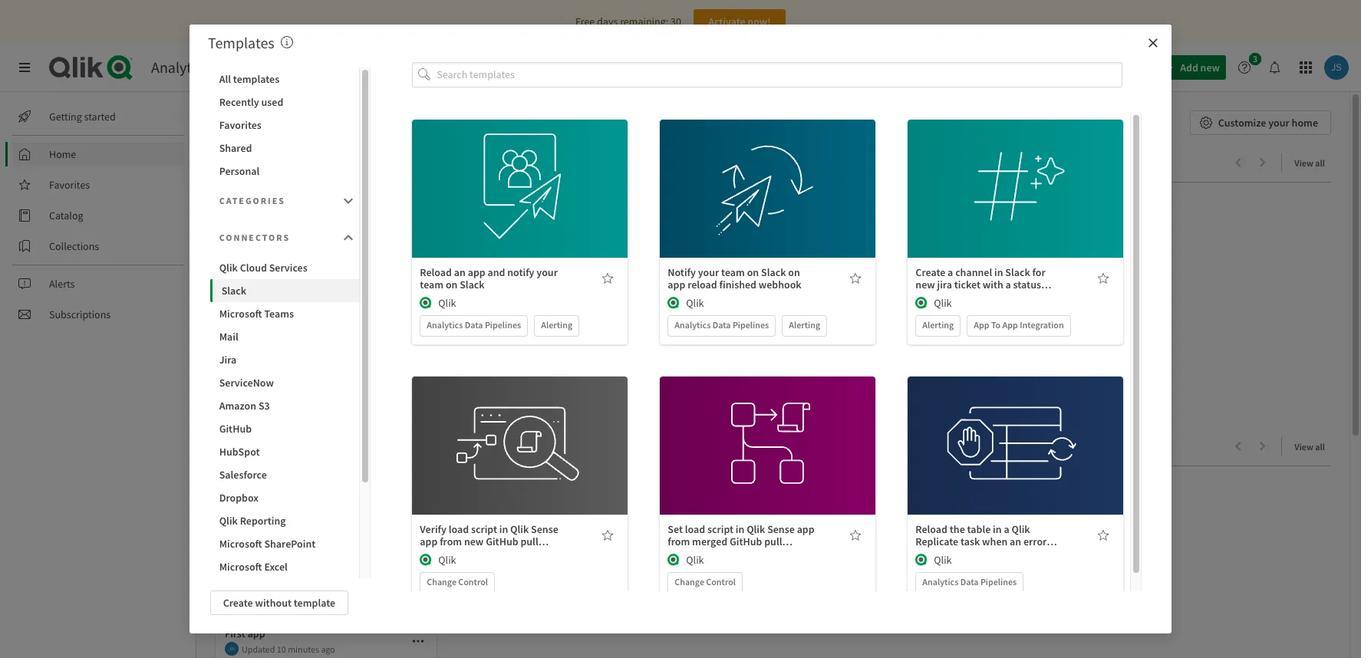 Task type: vqa. For each thing, say whether or not it's contained in the screenshot.
right Clear
no



Task type: describe. For each thing, give the bounding box(es) containing it.
request for verify
[[420, 547, 455, 561]]

to
[[299, 153, 313, 173]]

sharepoint
[[264, 537, 316, 551]]

first for analytics to explore
[[225, 343, 245, 357]]

connectors
[[219, 232, 290, 243]]

microsoft for microsoft sharepoint
[[219, 537, 262, 551]]

all templates
[[219, 72, 280, 86]]

status
[[1013, 277, 1041, 291]]

teams
[[264, 307, 294, 321]]

favorites button
[[210, 114, 359, 137]]

use template for verify load script in qlik sense app from new github pull request
[[490, 422, 551, 436]]

amazon
[[219, 399, 256, 413]]

set load script in qlik sense app from merged github pull request
[[668, 522, 815, 561]]

your for notify
[[698, 265, 719, 279]]

use template for notify your team on slack on app reload finished webhook
[[738, 165, 798, 179]]

all templates button
[[210, 68, 359, 91]]

qlik inside qlik cloud services button
[[219, 261, 238, 275]]

remaining:
[[620, 15, 669, 28]]

2 horizontal spatial data
[[960, 576, 979, 587]]

use template button for notify your team on slack on app reload finished webhook
[[720, 159, 816, 184]]

getting
[[49, 110, 82, 124]]

slack inside notify your team on slack on app reload finished webhook
[[761, 265, 786, 279]]

view all link for analytics to explore
[[1295, 153, 1331, 172]]

favorites inside 'navigation pane' element
[[49, 178, 90, 192]]

script for new
[[471, 522, 497, 536]]

personal element
[[314, 605, 338, 629]]

app inside set load script in qlik sense app from merged github pull request
[[797, 522, 815, 536]]

details for notify your team on slack on app reload finished webhook
[[752, 198, 784, 212]]

1 app from the left
[[974, 319, 989, 330]]

details for set load script in qlik sense app from merged github pull request
[[752, 456, 784, 469]]

home
[[1292, 116, 1318, 130]]

details button for verify load script in qlik sense app from new github pull request
[[472, 450, 568, 475]]

create without template button
[[210, 591, 348, 615]]

integration
[[1020, 319, 1064, 330]]

change control for merged
[[675, 576, 736, 587]]

recently inside home main content
[[236, 437, 293, 457]]

all
[[219, 72, 231, 86]]

home link
[[12, 142, 184, 167]]

recently used inside home main content
[[236, 437, 328, 457]]

view for recently used
[[1295, 441, 1314, 453]]

first app for recently used
[[225, 627, 265, 641]]

close image
[[1147, 37, 1159, 49]]

in for ticket
[[994, 265, 1003, 279]]

free days remaining: 30
[[576, 15, 681, 28]]

2 horizontal spatial on
[[788, 265, 800, 279]]

notify your team on slack on app reload finished webhook
[[668, 265, 802, 291]]

control for new
[[458, 576, 488, 587]]

home inside main content
[[215, 110, 262, 134]]

salesforce button
[[210, 463, 359, 486]]

Search text field
[[777, 55, 1021, 80]]

jira
[[937, 277, 952, 291]]

change for verify load script in qlik sense app from new github pull request
[[427, 576, 457, 587]]

add to favorites image for on
[[850, 272, 862, 284]]

use for slack
[[490, 165, 507, 179]]

microsoft for microsoft teams
[[219, 307, 262, 321]]

slack inside button
[[221, 284, 246, 298]]

use for ticket
[[985, 165, 1002, 179]]

change control for new
[[427, 576, 488, 587]]

jacob simon element inside first app link
[[225, 358, 239, 372]]

1 horizontal spatial a
[[1006, 277, 1011, 291]]

channel
[[955, 265, 992, 279]]

from for verify
[[440, 535, 462, 548]]

create for create a channel in slack for new jira ticket with a status change
[[916, 265, 946, 279]]

control for merged
[[706, 576, 736, 587]]

started
[[84, 110, 116, 124]]

webhook
[[759, 277, 802, 291]]

details button for set load script in qlik sense app from merged github pull request
[[720, 450, 816, 475]]

close sidebar menu image
[[18, 61, 31, 74]]

ask insight advisor
[[1055, 61, 1143, 74]]

templates
[[233, 72, 280, 86]]

collections
[[49, 239, 99, 253]]

github for verify
[[486, 535, 518, 548]]

minutes
[[288, 643, 319, 655]]

with
[[983, 277, 1003, 291]]

favorites link
[[12, 173, 184, 197]]

advisor
[[1108, 61, 1143, 74]]

data for slack
[[465, 319, 483, 330]]

reload
[[420, 265, 452, 279]]

ask
[[1055, 61, 1072, 74]]

app inside reload an app and notify your team on slack
[[468, 265, 485, 279]]

Search templates text field
[[437, 62, 1123, 87]]

reporting
[[240, 514, 286, 528]]

hubspot button
[[210, 440, 359, 463]]

qlik reporting
[[219, 514, 286, 528]]

2 horizontal spatial pipelines
[[981, 576, 1017, 587]]

slack button
[[210, 279, 359, 302]]

qlik image for create a channel in slack for new jira ticket with a status change
[[916, 297, 928, 309]]

new inside verify load script in qlik sense app from new github pull request
[[464, 535, 484, 548]]

from for set
[[668, 535, 690, 548]]

amazon s3
[[219, 399, 270, 413]]

details button for notify your team on slack on app reload finished webhook
[[720, 193, 816, 218]]

analytics to explore link
[[236, 153, 372, 173]]

microsoft sharepoint button
[[210, 533, 359, 556]]

use template button for set load script in qlik sense app from merged github pull request
[[720, 416, 816, 441]]

recently used inside "button"
[[219, 95, 283, 109]]

template inside button
[[294, 596, 335, 610]]

mail button
[[210, 325, 359, 348]]

ask insight advisor button
[[1030, 55, 1150, 80]]

jira button
[[210, 348, 359, 371]]

templates are pre-built automations that help you automate common business workflows. get started by selecting one of the pre-built templates or choose the blank canvas to build an automation from scratch. image
[[281, 36, 293, 48]]

team inside notify your team on slack on app reload finished webhook
[[721, 265, 745, 279]]

shared button
[[210, 137, 359, 160]]

categories button
[[210, 186, 359, 216]]

request for set
[[668, 547, 703, 561]]

0 vertical spatial services
[[212, 58, 265, 77]]

used inside home main content
[[296, 437, 328, 457]]

move collection image for analytics
[[215, 155, 230, 170]]

new inside create a channel in slack for new jira ticket with a status change
[[916, 277, 935, 291]]

services inside qlik cloud services button
[[269, 261, 307, 275]]

connectors button
[[210, 223, 359, 253]]

used inside "button"
[[261, 95, 283, 109]]

add to favorites image for create a channel in slack for new jira ticket with a status change
[[1098, 272, 1110, 284]]

qlik image for notify your team on slack on app reload finished webhook
[[668, 297, 680, 309]]

personal
[[219, 164, 260, 178]]

personal button
[[210, 160, 359, 183]]

excel
[[264, 560, 288, 574]]

searchbar element
[[752, 55, 1021, 80]]

on inside reload an app and notify your team on slack
[[446, 277, 458, 291]]

qlik image for verify load script in qlik sense app from new github pull request
[[420, 554, 432, 566]]

customize
[[1218, 116, 1266, 130]]

use template button for reload an app and notify your team on slack
[[472, 159, 568, 184]]

analytics data pipelines for slack
[[427, 319, 521, 330]]

subscriptions link
[[12, 302, 184, 327]]

days
[[597, 15, 618, 28]]

team inside reload an app and notify your team on slack
[[420, 277, 444, 291]]

pipelines for finished
[[733, 319, 769, 330]]

qlik image for set load script in qlik sense app from merged github pull request
[[668, 554, 680, 566]]

without
[[255, 596, 292, 610]]

use for merged
[[738, 422, 755, 436]]

jacob simon image for jacob simon element within the first app link
[[225, 358, 239, 372]]

create for create without template
[[223, 596, 253, 610]]

insight
[[1074, 61, 1106, 74]]

all for analytics to explore
[[1315, 157, 1325, 169]]

data for finished
[[713, 319, 731, 330]]

updated
[[242, 643, 275, 655]]

qlik cloud services button
[[210, 256, 359, 279]]

reload an app and notify your team on slack
[[420, 265, 558, 291]]

analytics services element
[[151, 58, 265, 77]]

use template for create a channel in slack for new jira ticket with a status change
[[985, 165, 1046, 179]]

notify
[[507, 265, 534, 279]]

slack inside reload an app and notify your team on slack
[[460, 277, 485, 291]]

sense for verify load script in qlik sense app from new github pull request
[[531, 522, 558, 536]]

qlik inside set load script in qlik sense app from merged github pull request
[[747, 522, 765, 536]]

use template for reload an app and notify your team on slack
[[490, 165, 551, 179]]

qlik inside verify load script in qlik sense app from new github pull request
[[510, 522, 529, 536]]

servicenow button
[[210, 371, 359, 394]]

pull for verify load script in qlik sense app from new github pull request
[[521, 535, 538, 548]]

script for merged
[[707, 522, 734, 536]]

load for new
[[449, 522, 469, 536]]

all for recently used
[[1315, 441, 1325, 453]]

qlik reporting button
[[210, 510, 359, 533]]

now!
[[748, 15, 771, 28]]

alerting for reload an app and notify your team on slack
[[541, 319, 573, 330]]

details for create a channel in slack for new jira ticket with a status change
[[1000, 198, 1032, 212]]

dropbox
[[219, 491, 259, 505]]

catalog link
[[12, 203, 184, 228]]

hubspot
[[219, 445, 260, 459]]

cloud
[[240, 261, 267, 275]]

microsoft excel
[[219, 560, 288, 574]]

first for recently used
[[225, 627, 245, 641]]

alerting for notify your team on slack on app reload finished webhook
[[789, 319, 820, 330]]

slack inside create a channel in slack for new jira ticket with a status change
[[1005, 265, 1030, 279]]

template for verify load script in qlik sense app from new github pull request
[[509, 422, 551, 436]]

create without template
[[223, 596, 335, 610]]



Task type: locate. For each thing, give the bounding box(es) containing it.
2 horizontal spatial add to favorites image
[[1098, 272, 1110, 284]]

jacob simon image inside first app link
[[225, 358, 239, 372]]

your inside customize your home button
[[1269, 116, 1290, 130]]

analytics data pipelines for finished
[[675, 319, 769, 330]]

1 vertical spatial services
[[269, 261, 307, 275]]

0 horizontal spatial sense
[[531, 522, 558, 536]]

use template for set load script in qlik sense app from merged github pull request
[[738, 422, 798, 436]]

0 horizontal spatial in
[[499, 522, 508, 536]]

1 script from the left
[[471, 522, 497, 536]]

2 view all link from the top
[[1295, 437, 1331, 456]]

home inside 'navigation pane' element
[[49, 147, 76, 161]]

2 first app from the top
[[225, 627, 265, 641]]

analytics
[[151, 58, 209, 77], [236, 153, 296, 173], [427, 319, 463, 330], [675, 319, 711, 330], [923, 576, 959, 587]]

2 from from the left
[[668, 535, 690, 548]]

1 change from the left
[[427, 576, 457, 587]]

first up servicenow
[[225, 343, 245, 357]]

0 horizontal spatial qlik image
[[420, 297, 432, 309]]

details button for create a channel in slack for new jira ticket with a status change
[[968, 193, 1064, 218]]

github button
[[210, 417, 359, 440]]

microsoft left excel
[[219, 560, 262, 574]]

0 horizontal spatial data
[[465, 319, 483, 330]]

activate
[[708, 15, 746, 28]]

create up change
[[916, 265, 946, 279]]

customize your home button
[[1190, 110, 1331, 135]]

1 horizontal spatial qlik image
[[668, 297, 680, 309]]

1 vertical spatial recently used
[[236, 437, 328, 457]]

use
[[490, 165, 507, 179], [738, 165, 755, 179], [985, 165, 1002, 179], [490, 422, 507, 436], [738, 422, 755, 436], [985, 422, 1002, 436]]

details button for reload an app and notify your team on slack
[[472, 193, 568, 218]]

template for set load script in qlik sense app from merged github pull request
[[757, 422, 798, 436]]

from inside verify load script in qlik sense app from new github pull request
[[440, 535, 462, 548]]

3 alerting from the left
[[923, 319, 954, 330]]

microsoft up mail
[[219, 307, 262, 321]]

1 horizontal spatial from
[[668, 535, 690, 548]]

1 jacob simon image from the top
[[225, 358, 239, 372]]

control down merged
[[706, 576, 736, 587]]

team right reload
[[721, 265, 745, 279]]

1 first app from the top
[[225, 343, 265, 357]]

1 horizontal spatial change
[[675, 576, 704, 587]]

app inside first app link
[[248, 343, 265, 357]]

add to favorites image for set load script in qlik sense app from merged github pull request
[[850, 529, 862, 541]]

recently up salesforce button
[[236, 437, 293, 457]]

add to favorites image
[[1098, 272, 1110, 284], [602, 529, 614, 541], [850, 529, 862, 541]]

qlik image down notify
[[668, 297, 680, 309]]

2 horizontal spatial github
[[730, 535, 762, 548]]

request inside set load script in qlik sense app from merged github pull request
[[668, 547, 703, 561]]

change
[[427, 576, 457, 587], [675, 576, 704, 587]]

from inside set load script in qlik sense app from merged github pull request
[[668, 535, 690, 548]]

move collection image up salesforce
[[215, 439, 230, 454]]

1 horizontal spatial your
[[698, 265, 719, 279]]

0 horizontal spatial github
[[219, 422, 252, 436]]

github inside button
[[219, 422, 252, 436]]

1 vertical spatial view all link
[[1295, 437, 1331, 456]]

0 horizontal spatial used
[[261, 95, 283, 109]]

set
[[668, 522, 683, 536]]

2 change control from the left
[[675, 576, 736, 587]]

1 horizontal spatial sense
[[767, 522, 795, 536]]

1 horizontal spatial home
[[215, 110, 262, 134]]

1 jacob simon element from the top
[[225, 358, 239, 372]]

new left jira
[[916, 277, 935, 291]]

control down verify load script in qlik sense app from new github pull request
[[458, 576, 488, 587]]

1 view all from the top
[[1295, 157, 1325, 169]]

first app
[[225, 343, 265, 357], [225, 627, 265, 641]]

getting started
[[49, 110, 116, 124]]

1 vertical spatial new
[[464, 535, 484, 548]]

0 vertical spatial move collection image
[[215, 155, 230, 170]]

jacob simon image for 1st jacob simon element from the bottom of the home main content
[[225, 642, 239, 656]]

create
[[916, 265, 946, 279], [223, 596, 253, 610]]

home up the shared
[[215, 110, 262, 134]]

0 horizontal spatial add to favorites image
[[602, 529, 614, 541]]

slack right finished
[[761, 265, 786, 279]]

services
[[212, 58, 265, 77], [269, 261, 307, 275]]

1 vertical spatial jacob simon image
[[225, 642, 239, 656]]

use for finished
[[738, 165, 755, 179]]

favorites up catalog
[[49, 178, 90, 192]]

0 vertical spatial first
[[225, 343, 245, 357]]

pipelines for slack
[[485, 319, 521, 330]]

1 vertical spatial first app
[[225, 627, 265, 641]]

1 vertical spatial view all
[[1295, 441, 1325, 453]]

1 horizontal spatial pipelines
[[733, 319, 769, 330]]

0 vertical spatial home
[[215, 110, 262, 134]]

recently used down all templates
[[219, 95, 283, 109]]

create left without
[[223, 596, 253, 610]]

use template button for create a channel in slack for new jira ticket with a status change
[[968, 159, 1064, 184]]

in inside set load script in qlik sense app from merged github pull request
[[736, 522, 745, 536]]

1 horizontal spatial on
[[747, 265, 759, 279]]

first app up updated
[[225, 627, 265, 641]]

create inside create a channel in slack for new jira ticket with a status change
[[916, 265, 946, 279]]

0 horizontal spatial add to favorites image
[[602, 272, 614, 284]]

2 horizontal spatial add to favorites image
[[1098, 529, 1110, 541]]

slack left for
[[1005, 265, 1030, 279]]

microsoft inside button
[[219, 560, 262, 574]]

github down amazon at left bottom
[[219, 422, 252, 436]]

in inside create a channel in slack for new jira ticket with a status change
[[994, 265, 1003, 279]]

alerts link
[[12, 272, 184, 296]]

new right 'verify' in the left of the page
[[464, 535, 484, 548]]

0 vertical spatial recently used
[[219, 95, 283, 109]]

services down templates
[[212, 58, 265, 77]]

github inside verify load script in qlik sense app from new github pull request
[[486, 535, 518, 548]]

updated 10 minutes ago
[[242, 643, 335, 655]]

github inside set load script in qlik sense app from merged github pull request
[[730, 535, 762, 548]]

templates are pre-built automations that help you automate common business workflows. get started by selecting one of the pre-built templates or choose the blank canvas to build an automation from scratch. tooltip
[[281, 33, 293, 52]]

template for reload an app and notify your team on slack
[[509, 165, 551, 179]]

2 app from the left
[[1003, 319, 1018, 330]]

script inside verify load script in qlik sense app from new github pull request
[[471, 522, 497, 536]]

microsoft excel button
[[210, 556, 359, 579]]

0 vertical spatial create
[[916, 265, 946, 279]]

0 vertical spatial new
[[916, 277, 935, 291]]

app left to
[[974, 319, 989, 330]]

change for set load script in qlik sense app from merged github pull request
[[675, 576, 704, 587]]

in for merged
[[736, 522, 745, 536]]

2 vertical spatial microsoft
[[219, 560, 262, 574]]

0 vertical spatial used
[[261, 95, 283, 109]]

2 script from the left
[[707, 522, 734, 536]]

0 horizontal spatial a
[[948, 265, 953, 279]]

1 horizontal spatial favorites
[[219, 118, 262, 132]]

jacob simon element up servicenow
[[225, 358, 239, 372]]

microsoft teams
[[219, 307, 294, 321]]

request down 'verify' in the left of the page
[[420, 547, 455, 561]]

2 load from the left
[[685, 522, 705, 536]]

2 horizontal spatial analytics data pipelines
[[923, 576, 1017, 587]]

first app for analytics to explore
[[225, 343, 265, 357]]

1 all from the top
[[1315, 157, 1325, 169]]

2 control from the left
[[706, 576, 736, 587]]

0 horizontal spatial create
[[223, 596, 253, 610]]

collections link
[[12, 234, 184, 259]]

1 vertical spatial all
[[1315, 441, 1325, 453]]

2 microsoft from the top
[[219, 537, 262, 551]]

jacob simon image up servicenow
[[225, 358, 239, 372]]

move collection image for recently
[[215, 439, 230, 454]]

change control down verify load script in qlik sense app from new github pull request
[[427, 576, 488, 587]]

1 horizontal spatial data
[[713, 319, 731, 330]]

verify load script in qlik sense app from new github pull request
[[420, 522, 558, 561]]

qlik inside qlik reporting button
[[219, 514, 238, 528]]

merged
[[692, 535, 728, 548]]

customize your home
[[1218, 116, 1318, 130]]

3 microsoft from the top
[[219, 560, 262, 574]]

analytics services
[[151, 58, 265, 77]]

and
[[488, 265, 505, 279]]

template for create a channel in slack for new jira ticket with a status change
[[1005, 165, 1046, 179]]

dropbox button
[[210, 486, 359, 510]]

qlik image
[[420, 297, 432, 309], [668, 297, 680, 309]]

ago
[[321, 643, 335, 655]]

recently down all templates
[[219, 95, 259, 109]]

view all link for recently used
[[1295, 437, 1331, 456]]

view all
[[1295, 157, 1325, 169], [1295, 441, 1325, 453]]

github for set
[[730, 535, 762, 548]]

1 horizontal spatial services
[[269, 261, 307, 275]]

ticket
[[954, 277, 981, 291]]

0 horizontal spatial on
[[446, 277, 458, 291]]

first app link
[[216, 195, 437, 383]]

sense
[[531, 522, 558, 536], [767, 522, 795, 536]]

1 horizontal spatial used
[[296, 437, 328, 457]]

your for customize
[[1269, 116, 1290, 130]]

0 vertical spatial view
[[1295, 157, 1314, 169]]

analytics data pipelines
[[427, 319, 521, 330], [675, 319, 769, 330], [923, 576, 1017, 587]]

app
[[974, 319, 989, 330], [1003, 319, 1018, 330]]

home down getting
[[49, 147, 76, 161]]

sense for set load script in qlik sense app from merged github pull request
[[767, 522, 795, 536]]

2 alerting from the left
[[789, 319, 820, 330]]

0 horizontal spatial request
[[420, 547, 455, 561]]

0 horizontal spatial home
[[49, 147, 76, 161]]

1 vertical spatial used
[[296, 437, 328, 457]]

1 vertical spatial create
[[223, 596, 253, 610]]

1 vertical spatial favorites
[[49, 178, 90, 192]]

qlik cloud services
[[219, 261, 307, 275]]

for
[[1032, 265, 1046, 279]]

1 request from the left
[[420, 547, 455, 561]]

1 vertical spatial first
[[225, 627, 245, 641]]

1 vertical spatial recently
[[236, 437, 293, 457]]

on
[[747, 265, 759, 279], [788, 265, 800, 279], [446, 277, 458, 291]]

add to favorites image for verify load script in qlik sense app from new github pull request
[[602, 529, 614, 541]]

your inside notify your team on slack on app reload finished webhook
[[698, 265, 719, 279]]

microsoft inside button
[[219, 537, 262, 551]]

1 horizontal spatial github
[[486, 535, 518, 548]]

in right merged
[[736, 522, 745, 536]]

2 view all from the top
[[1295, 441, 1325, 453]]

template for notify your team on slack on app reload finished webhook
[[757, 165, 798, 179]]

1 horizontal spatial add to favorites image
[[850, 529, 862, 541]]

1 microsoft from the top
[[219, 307, 262, 321]]

qlik image down reload
[[420, 297, 432, 309]]

your inside reload an app and notify your team on slack
[[537, 265, 558, 279]]

1 horizontal spatial alerting
[[789, 319, 820, 330]]

load inside set load script in qlik sense app from merged github pull request
[[685, 522, 705, 536]]

1 horizontal spatial pull
[[764, 535, 782, 548]]

first app up servicenow
[[225, 343, 265, 357]]

team left an
[[420, 277, 444, 291]]

1 horizontal spatial app
[[1003, 319, 1018, 330]]

2 first from the top
[[225, 627, 245, 641]]

2 horizontal spatial in
[[994, 265, 1003, 279]]

0 vertical spatial view all
[[1295, 157, 1325, 169]]

on right reload
[[747, 265, 759, 279]]

microsoft down qlik reporting
[[219, 537, 262, 551]]

1 view from the top
[[1295, 157, 1314, 169]]

on right finished
[[788, 265, 800, 279]]

create a channel in slack for new jira ticket with a status change
[[916, 265, 1046, 304]]

0 vertical spatial recently
[[219, 95, 259, 109]]

reload
[[688, 277, 717, 291]]

0 horizontal spatial analytics data pipelines
[[427, 319, 521, 330]]

2 qlik image from the left
[[668, 297, 680, 309]]

subscriptions
[[49, 308, 111, 322]]

2 horizontal spatial alerting
[[923, 319, 954, 330]]

move collection image
[[215, 155, 230, 170], [215, 439, 230, 454]]

jacob simon element
[[225, 358, 239, 372], [225, 642, 239, 656]]

use template
[[490, 165, 551, 179], [738, 165, 798, 179], [985, 165, 1046, 179], [490, 422, 551, 436], [738, 422, 798, 436], [985, 422, 1046, 436]]

to
[[991, 319, 1001, 330]]

recently used button
[[210, 91, 359, 114]]

services up slack button
[[269, 261, 307, 275]]

alerts
[[49, 277, 75, 291]]

1 qlik image from the left
[[420, 297, 432, 309]]

1 vertical spatial view
[[1295, 441, 1314, 453]]

categories
[[219, 195, 285, 206]]

2 jacob simon image from the top
[[225, 642, 239, 656]]

2 view from the top
[[1295, 441, 1314, 453]]

in inside verify load script in qlik sense app from new github pull request
[[499, 522, 508, 536]]

analytics inside home main content
[[236, 153, 296, 173]]

pull inside set load script in qlik sense app from merged github pull request
[[764, 535, 782, 548]]

recently used
[[219, 95, 283, 109], [236, 437, 328, 457]]

script right the set
[[707, 522, 734, 536]]

used down "all templates" button
[[261, 95, 283, 109]]

2 horizontal spatial your
[[1269, 116, 1290, 130]]

0 horizontal spatial alerting
[[541, 319, 573, 330]]

servicenow
[[219, 376, 274, 390]]

notify
[[668, 265, 696, 279]]

1 horizontal spatial script
[[707, 522, 734, 536]]

details for reload an app and notify your team on slack
[[504, 198, 536, 212]]

s3
[[258, 399, 270, 413]]

salesforce
[[219, 468, 267, 482]]

1 horizontal spatial change control
[[675, 576, 736, 587]]

1 horizontal spatial in
[[736, 522, 745, 536]]

1 change control from the left
[[427, 576, 488, 587]]

mail
[[219, 330, 238, 344]]

on left and
[[446, 277, 458, 291]]

1 from from the left
[[440, 535, 462, 548]]

shared
[[219, 141, 252, 155]]

request inside verify load script in qlik sense app from new github pull request
[[420, 547, 455, 561]]

view all for recently used
[[1295, 441, 1325, 453]]

load right 'verify' in the left of the page
[[449, 522, 469, 536]]

0 horizontal spatial new
[[464, 535, 484, 548]]

first up updated
[[225, 627, 245, 641]]

favorites inside button
[[219, 118, 262, 132]]

2 all from the top
[[1315, 441, 1325, 453]]

slack down cloud
[[221, 284, 246, 298]]

0 horizontal spatial pipelines
[[485, 319, 521, 330]]

getting started link
[[12, 104, 184, 129]]

0 horizontal spatial control
[[458, 576, 488, 587]]

pull for set load script in qlik sense app from merged github pull request
[[764, 535, 782, 548]]

jira
[[219, 353, 237, 367]]

1 pull from the left
[[521, 535, 538, 548]]

1 view all link from the top
[[1295, 153, 1331, 172]]

github right 'verify' in the left of the page
[[486, 535, 518, 548]]

0 horizontal spatial pull
[[521, 535, 538, 548]]

jacob simon image
[[225, 358, 239, 372], [225, 642, 239, 656]]

github right merged
[[730, 535, 762, 548]]

slack left and
[[460, 277, 485, 291]]

used
[[261, 95, 283, 109], [296, 437, 328, 457]]

1 horizontal spatial request
[[668, 547, 703, 561]]

0 horizontal spatial app
[[974, 319, 989, 330]]

0 horizontal spatial change control
[[427, 576, 488, 587]]

0 horizontal spatial services
[[212, 58, 265, 77]]

0 vertical spatial jacob simon element
[[225, 358, 239, 372]]

0 vertical spatial jacob simon image
[[225, 358, 239, 372]]

script inside set load script in qlik sense app from merged github pull request
[[707, 522, 734, 536]]

1 alerting from the left
[[541, 319, 573, 330]]

move collection image up categories
[[215, 155, 230, 170]]

1 horizontal spatial load
[[685, 522, 705, 536]]

1 horizontal spatial team
[[721, 265, 745, 279]]

app inside verify load script in qlik sense app from new github pull request
[[420, 535, 438, 548]]

recently used link
[[236, 437, 334, 457]]

script right 'verify' in the left of the page
[[471, 522, 497, 536]]

a left ticket
[[948, 265, 953, 279]]

sense inside verify load script in qlik sense app from new github pull request
[[531, 522, 558, 536]]

jacob simon element left updated
[[225, 642, 239, 656]]

0 vertical spatial all
[[1315, 157, 1325, 169]]

recently used up salesforce button
[[236, 437, 328, 457]]

2 jacob simon element from the top
[[225, 642, 239, 656]]

10
[[277, 643, 286, 655]]

1 load from the left
[[449, 522, 469, 536]]

script
[[471, 522, 497, 536], [707, 522, 734, 536]]

use for new
[[490, 422, 507, 436]]

view all for analytics to explore
[[1295, 157, 1325, 169]]

1 horizontal spatial analytics data pipelines
[[675, 319, 769, 330]]

0 horizontal spatial team
[[420, 277, 444, 291]]

1 horizontal spatial control
[[706, 576, 736, 587]]

0 horizontal spatial load
[[449, 522, 469, 536]]

microsoft inside button
[[219, 307, 262, 321]]

app inside notify your team on slack on app reload finished webhook
[[668, 277, 685, 291]]

in for new
[[499, 522, 508, 536]]

in right 'verify' in the left of the page
[[499, 522, 508, 536]]

from
[[440, 535, 462, 548], [668, 535, 690, 548]]

free
[[576, 15, 595, 28]]

sense inside set load script in qlik sense app from merged github pull request
[[767, 522, 795, 536]]

details for verify load script in qlik sense app from new github pull request
[[504, 456, 536, 469]]

add to favorites image for your
[[602, 272, 614, 284]]

1 first from the top
[[225, 343, 245, 357]]

pull inside verify load script in qlik sense app from new github pull request
[[521, 535, 538, 548]]

analytics to explore
[[236, 153, 366, 173]]

2 sense from the left
[[767, 522, 795, 536]]

add to favorites image
[[602, 272, 614, 284], [850, 272, 862, 284], [1098, 529, 1110, 541]]

verify
[[420, 522, 447, 536]]

qlik image for reload an app and notify your team on slack
[[420, 297, 432, 309]]

in right channel at the right top of the page
[[994, 265, 1003, 279]]

github
[[219, 422, 252, 436], [486, 535, 518, 548], [730, 535, 762, 548]]

qlik image
[[916, 297, 928, 309], [420, 554, 432, 566], [668, 554, 680, 566], [916, 554, 928, 566]]

request down the set
[[668, 547, 703, 561]]

2 move collection image from the top
[[215, 439, 230, 454]]

activate now! link
[[694, 9, 786, 34]]

1 move collection image from the top
[[215, 155, 230, 170]]

1 vertical spatial microsoft
[[219, 537, 262, 551]]

0 vertical spatial microsoft
[[219, 307, 262, 321]]

a right with
[[1006, 277, 1011, 291]]

navigation pane element
[[0, 98, 196, 333]]

view for analytics to explore
[[1295, 157, 1314, 169]]

1 vertical spatial jacob simon element
[[225, 642, 239, 656]]

team
[[721, 265, 745, 279], [420, 277, 444, 291]]

1 control from the left
[[458, 576, 488, 587]]

load right the set
[[685, 522, 705, 536]]

microsoft for microsoft excel
[[219, 560, 262, 574]]

1 vertical spatial home
[[49, 147, 76, 161]]

app right to
[[1003, 319, 1018, 330]]

0 horizontal spatial change
[[427, 576, 457, 587]]

1 horizontal spatial new
[[916, 277, 935, 291]]

favorites up the shared
[[219, 118, 262, 132]]

1 sense from the left
[[531, 522, 558, 536]]

2 pull from the left
[[764, 535, 782, 548]]

use template button for verify load script in qlik sense app from new github pull request
[[472, 416, 568, 441]]

change down merged
[[675, 576, 704, 587]]

home main content
[[190, 92, 1361, 658]]

change down 'verify' in the left of the page
[[427, 576, 457, 587]]

2 request from the left
[[668, 547, 703, 561]]

recently inside "button"
[[219, 95, 259, 109]]

1 horizontal spatial add to favorites image
[[850, 272, 862, 284]]

create inside button
[[223, 596, 253, 610]]

change
[[916, 290, 949, 304]]

jacob simon image left updated
[[225, 642, 239, 656]]

2 change from the left
[[675, 576, 704, 587]]

request
[[420, 547, 455, 561], [668, 547, 703, 561]]

app to app integration
[[974, 319, 1064, 330]]

explore
[[316, 153, 366, 173]]

change control down merged
[[675, 576, 736, 587]]

favorites
[[219, 118, 262, 132], [49, 178, 90, 192]]

1 horizontal spatial create
[[916, 265, 946, 279]]

0 vertical spatial favorites
[[219, 118, 262, 132]]

alerting
[[541, 319, 573, 330], [789, 319, 820, 330], [923, 319, 954, 330]]

1 vertical spatial move collection image
[[215, 439, 230, 454]]

qlik
[[219, 261, 238, 275], [438, 296, 456, 310], [686, 296, 704, 310], [934, 296, 952, 310], [219, 514, 238, 528], [510, 522, 529, 536], [747, 522, 765, 536], [438, 553, 456, 567], [686, 553, 704, 567], [934, 553, 952, 567]]

pull
[[521, 535, 538, 548], [764, 535, 782, 548]]

load for merged
[[685, 522, 705, 536]]

load inside verify load script in qlik sense app from new github pull request
[[449, 522, 469, 536]]

used up salesforce button
[[296, 437, 328, 457]]

0 horizontal spatial your
[[537, 265, 558, 279]]



